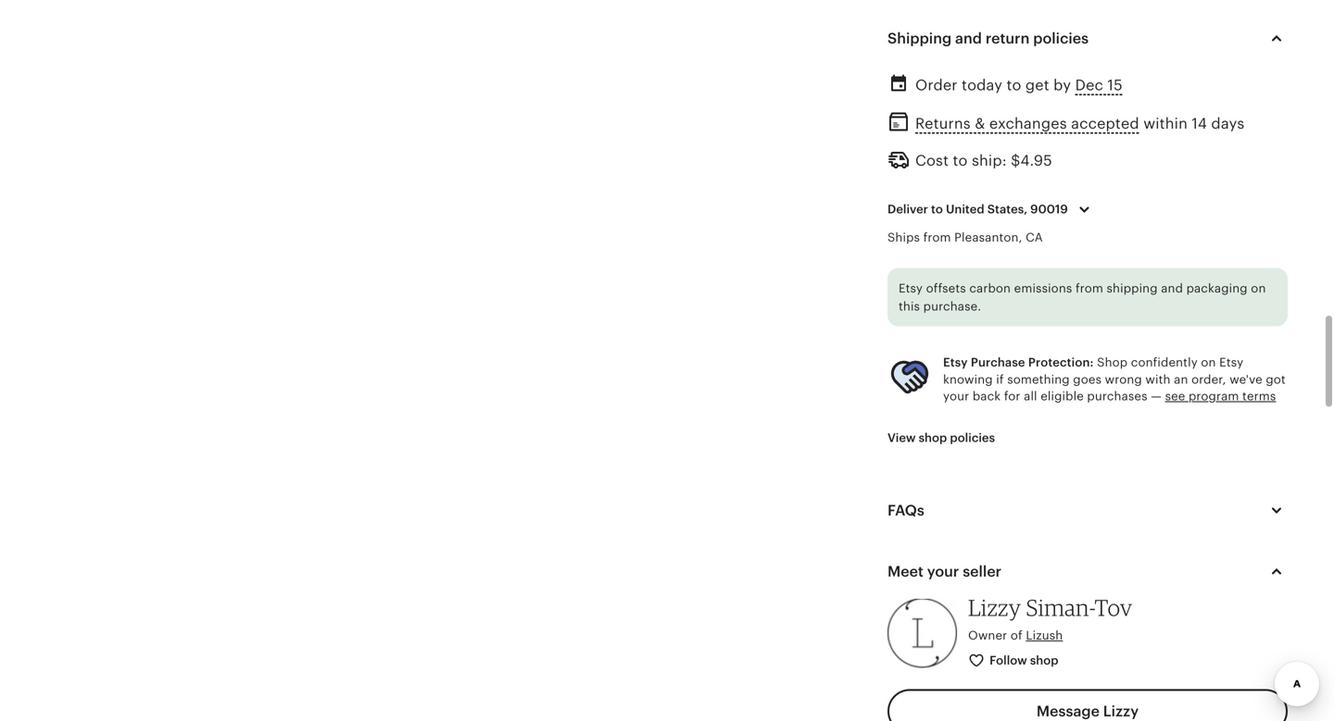 Task type: vqa. For each thing, say whether or not it's contained in the screenshot.
leftmost policies
yes



Task type: locate. For each thing, give the bounding box(es) containing it.
shop down lizush link
[[1030, 654, 1059, 668]]

your right meet
[[928, 564, 960, 581]]

1 horizontal spatial etsy
[[943, 356, 968, 370]]

wrong
[[1105, 373, 1143, 387]]

on up order,
[[1202, 356, 1217, 370]]

deliver
[[888, 203, 929, 217]]

policies inside dropdown button
[[1034, 30, 1089, 47]]

to left get at the top right of page
[[1007, 77, 1022, 94]]

etsy
[[899, 282, 923, 296], [943, 356, 968, 370], [1220, 356, 1244, 370]]

1 horizontal spatial on
[[1251, 282, 1266, 296]]

0 horizontal spatial on
[[1202, 356, 1217, 370]]

your down knowing
[[943, 390, 970, 404]]

and left return
[[956, 30, 982, 47]]

deliver to united states, 90019
[[888, 203, 1068, 217]]

1 horizontal spatial from
[[1076, 282, 1104, 296]]

order
[[916, 77, 958, 94]]

shipping
[[888, 30, 952, 47]]

and inside dropdown button
[[956, 30, 982, 47]]

shop inside button
[[919, 432, 947, 446]]

0 horizontal spatial to
[[931, 203, 943, 217]]

0 horizontal spatial and
[[956, 30, 982, 47]]

from left shipping
[[1076, 282, 1104, 296]]

see
[[1166, 390, 1186, 404]]

an
[[1174, 373, 1189, 387]]

meet your seller button
[[871, 550, 1305, 594]]

this
[[899, 300, 920, 314]]

lizzy up owner
[[969, 594, 1022, 622]]

accepted
[[1072, 115, 1140, 132]]

lizzy siman-tov image
[[888, 600, 957, 669]]

1 vertical spatial to
[[953, 153, 968, 169]]

0 horizontal spatial etsy
[[899, 282, 923, 296]]

see program terms link
[[1166, 390, 1277, 404]]

1 horizontal spatial to
[[953, 153, 968, 169]]

on right packaging on the top
[[1251, 282, 1266, 296]]

pleasanton,
[[955, 231, 1023, 244]]

on
[[1251, 282, 1266, 296], [1202, 356, 1217, 370]]

return
[[986, 30, 1030, 47]]

to right cost
[[953, 153, 968, 169]]

faqs
[[888, 503, 925, 519]]

cost
[[916, 153, 949, 169]]

shipping and return policies
[[888, 30, 1089, 47]]

offsets
[[926, 282, 966, 296]]

days
[[1212, 115, 1245, 132]]

message lizzy button
[[888, 690, 1288, 722]]

from right ships
[[924, 231, 951, 244]]

lizzy
[[969, 594, 1022, 622], [1104, 704, 1139, 721]]

—
[[1151, 390, 1162, 404]]

0 horizontal spatial from
[[924, 231, 951, 244]]

goes
[[1074, 373, 1102, 387]]

to
[[1007, 77, 1022, 94], [953, 153, 968, 169], [931, 203, 943, 217]]

etsy for etsy purchase protection:
[[943, 356, 968, 370]]

etsy inside shop confidently on etsy knowing if something goes wrong with an order, we've got your back for all eligible purchases —
[[1220, 356, 1244, 370]]

4.95
[[1021, 153, 1053, 169]]

1 vertical spatial your
[[928, 564, 960, 581]]

shop
[[1097, 356, 1128, 370]]

from inside "etsy offsets carbon emissions from shipping and packaging on this purchase."
[[1076, 282, 1104, 296]]

emissions
[[1015, 282, 1073, 296]]

2 vertical spatial to
[[931, 203, 943, 217]]

1 horizontal spatial policies
[[1034, 30, 1089, 47]]

your
[[943, 390, 970, 404], [928, 564, 960, 581]]

shipping
[[1107, 282, 1158, 296]]

1 horizontal spatial shop
[[1030, 654, 1059, 668]]

0 vertical spatial lizzy
[[969, 594, 1022, 622]]

and right shipping
[[1162, 282, 1184, 296]]

0 vertical spatial and
[[956, 30, 982, 47]]

0 vertical spatial your
[[943, 390, 970, 404]]

policies
[[1034, 30, 1089, 47], [950, 432, 995, 446]]

14
[[1192, 115, 1208, 132]]

cost to ship: $ 4.95
[[916, 153, 1053, 169]]

follow
[[990, 654, 1028, 668]]

returns
[[916, 115, 971, 132]]

shipping and return policies button
[[871, 16, 1305, 61]]

1 vertical spatial on
[[1202, 356, 1217, 370]]

etsy for etsy offsets carbon emissions from shipping and packaging on this purchase.
[[899, 282, 923, 296]]

1 vertical spatial and
[[1162, 282, 1184, 296]]

1 vertical spatial policies
[[950, 432, 995, 446]]

15
[[1108, 77, 1123, 94]]

within
[[1144, 115, 1188, 132]]

0 vertical spatial on
[[1251, 282, 1266, 296]]

something
[[1008, 373, 1070, 387]]

and
[[956, 30, 982, 47], [1162, 282, 1184, 296]]

follow shop button
[[955, 645, 1075, 679]]

from
[[924, 231, 951, 244], [1076, 282, 1104, 296]]

0 horizontal spatial shop
[[919, 432, 947, 446]]

0 horizontal spatial policies
[[950, 432, 995, 446]]

etsy up we've
[[1220, 356, 1244, 370]]

purchase
[[971, 356, 1026, 370]]

etsy purchase protection:
[[943, 356, 1094, 370]]

etsy up knowing
[[943, 356, 968, 370]]

0 vertical spatial policies
[[1034, 30, 1089, 47]]

1 vertical spatial lizzy
[[1104, 704, 1139, 721]]

0 vertical spatial to
[[1007, 77, 1022, 94]]

purchases
[[1088, 390, 1148, 404]]

lizzy right message
[[1104, 704, 1139, 721]]

your inside dropdown button
[[928, 564, 960, 581]]

etsy inside "etsy offsets carbon emissions from shipping and packaging on this purchase."
[[899, 282, 923, 296]]

shop inside 'button'
[[1030, 654, 1059, 668]]

to inside dropdown button
[[931, 203, 943, 217]]

ships from pleasanton, ca
[[888, 231, 1043, 244]]

2 horizontal spatial etsy
[[1220, 356, 1244, 370]]

2 horizontal spatial to
[[1007, 77, 1022, 94]]

0 vertical spatial shop
[[919, 432, 947, 446]]

back
[[973, 390, 1001, 404]]

policies down back
[[950, 432, 995, 446]]

1 horizontal spatial lizzy
[[1104, 704, 1139, 721]]

shop right view
[[919, 432, 947, 446]]

all
[[1024, 390, 1038, 404]]

to left united
[[931, 203, 943, 217]]

owner
[[969, 629, 1008, 643]]

0 horizontal spatial lizzy
[[969, 594, 1022, 622]]

seller
[[963, 564, 1002, 581]]

with
[[1146, 373, 1171, 387]]

1 vertical spatial shop
[[1030, 654, 1059, 668]]

policies up the by
[[1034, 30, 1089, 47]]

etsy up this
[[899, 282, 923, 296]]

packaging
[[1187, 282, 1248, 296]]

$
[[1011, 153, 1021, 169]]

dec 15 button
[[1076, 72, 1123, 99]]

shop
[[919, 432, 947, 446], [1030, 654, 1059, 668]]

faqs button
[[871, 489, 1305, 533]]

1 horizontal spatial and
[[1162, 282, 1184, 296]]

1 vertical spatial from
[[1076, 282, 1104, 296]]

shop for view
[[919, 432, 947, 446]]

eligible
[[1041, 390, 1084, 404]]

to for ship:
[[953, 153, 968, 169]]

lizzy inside "lizzy siman-tov owner of lizush"
[[969, 594, 1022, 622]]



Task type: describe. For each thing, give the bounding box(es) containing it.
we've
[[1230, 373, 1263, 387]]

ships
[[888, 231, 920, 244]]

deliver to united states, 90019 button
[[874, 190, 1110, 229]]

message
[[1037, 704, 1100, 721]]

united
[[946, 203, 985, 217]]

on inside "etsy offsets carbon emissions from shipping and packaging on this purchase."
[[1251, 282, 1266, 296]]

message lizzy
[[1037, 704, 1139, 721]]

view
[[888, 432, 916, 446]]

protection:
[[1029, 356, 1094, 370]]

states,
[[988, 203, 1028, 217]]

view shop policies button
[[874, 422, 1009, 455]]

on inside shop confidently on etsy knowing if something goes wrong with an order, we've got your back for all eligible purchases —
[[1202, 356, 1217, 370]]

0 vertical spatial from
[[924, 231, 951, 244]]

and inside "etsy offsets carbon emissions from shipping and packaging on this purchase."
[[1162, 282, 1184, 296]]

knowing
[[943, 373, 993, 387]]

order,
[[1192, 373, 1227, 387]]

get
[[1026, 77, 1050, 94]]

dec
[[1076, 77, 1104, 94]]

terms
[[1243, 390, 1277, 404]]

lizush
[[1026, 629, 1063, 643]]

&
[[975, 115, 986, 132]]

today
[[962, 77, 1003, 94]]

see program terms
[[1166, 390, 1277, 404]]

purchase.
[[924, 300, 982, 314]]

meet your seller
[[888, 564, 1002, 581]]

carbon
[[970, 282, 1011, 296]]

lizzy siman-tov owner of lizush
[[969, 594, 1133, 643]]

etsy offsets carbon emissions from shipping and packaging on this purchase.
[[899, 282, 1266, 314]]

for
[[1004, 390, 1021, 404]]

lizzy inside button
[[1104, 704, 1139, 721]]

returns & exchanges accepted button
[[916, 110, 1140, 137]]

policies inside button
[[950, 432, 995, 446]]

if
[[997, 373, 1004, 387]]

meet
[[888, 564, 924, 581]]

siman-
[[1026, 594, 1095, 622]]

lizush link
[[1026, 629, 1063, 643]]

shop for follow
[[1030, 654, 1059, 668]]

program
[[1189, 390, 1240, 404]]

returns & exchanges accepted within 14 days
[[916, 115, 1245, 132]]

your inside shop confidently on etsy knowing if something goes wrong with an order, we've got your back for all eligible purchases —
[[943, 390, 970, 404]]

view shop policies
[[888, 432, 995, 446]]

shop confidently on etsy knowing if something goes wrong with an order, we've got your back for all eligible purchases —
[[943, 356, 1286, 404]]

of
[[1011, 629, 1023, 643]]

ship:
[[972, 153, 1007, 169]]

tov
[[1095, 594, 1133, 622]]

got
[[1266, 373, 1286, 387]]

confidently
[[1131, 356, 1198, 370]]

90019
[[1031, 203, 1068, 217]]

by
[[1054, 77, 1072, 94]]

ca
[[1026, 231, 1043, 244]]

order today to get by dec 15
[[916, 77, 1123, 94]]

follow shop
[[990, 654, 1059, 668]]

exchanges
[[990, 115, 1067, 132]]

to for united
[[931, 203, 943, 217]]



